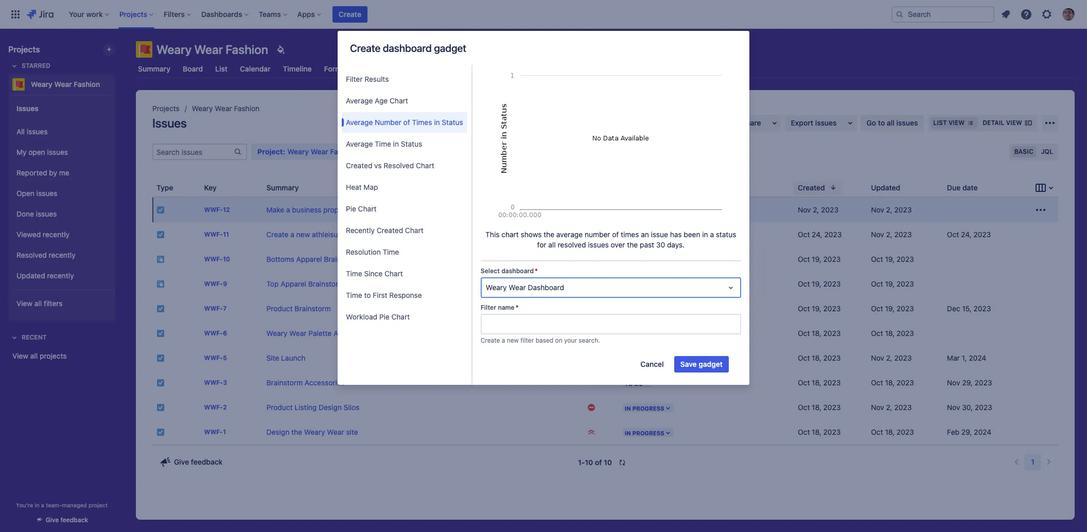 Task type: describe. For each thing, give the bounding box(es) containing it.
2, for oct 24, 2023
[[886, 230, 892, 239]]

sub task image for top
[[156, 280, 165, 288]]

along
[[378, 230, 397, 239]]

wwf- for product brainstorm
[[204, 305, 223, 313]]

new for athleisure
[[296, 230, 310, 239]]

times
[[621, 230, 639, 239]]

weary down starred
[[31, 80, 52, 89]]

wwf- for weary wear palette additions
[[204, 330, 223, 337]]

calendar
[[240, 64, 271, 73]]

vs
[[374, 161, 382, 170]]

row containing top apparel brainstorm
[[152, 272, 1058, 296]]

wwf- for brainstorm accessories
[[204, 379, 223, 387]]

average for average time in status
[[346, 139, 373, 148]]

1 24, from the left
[[812, 230, 822, 239]]

0 vertical spatial fashion
[[226, 42, 268, 57]]

2 vertical spatial created
[[377, 226, 403, 235]]

wwf- for design the weary wear site
[[204, 428, 223, 436]]

create dashboard gadget
[[350, 42, 466, 54]]

gadget inside "save gadget" button
[[699, 360, 723, 369]]

in inside this chart shows the average number of times an issue has been in a status for all resolved issues over the past 30 days.
[[702, 230, 708, 239]]

medium high image
[[587, 404, 595, 412]]

issues inside button
[[815, 118, 837, 127]]

the up for
[[544, 230, 554, 239]]

been
[[684, 230, 700, 239]]

in inside 'button'
[[434, 118, 440, 127]]

chart inside pie chart button
[[358, 204, 377, 213]]

wwf- for make a business proposal to the wholesale distributor
[[204, 206, 223, 214]]

row containing design the weary wear site
[[152, 420, 1058, 445]]

recently for viewed recently
[[43, 230, 70, 239]]

weary up board
[[156, 42, 192, 57]]

0 vertical spatial gadget
[[434, 42, 466, 54]]

brainstorm up weary wear palette additions link
[[295, 304, 331, 313]]

age
[[375, 96, 388, 105]]

view all projects
[[12, 352, 67, 360]]

issues down reported by me
[[36, 189, 57, 197]]

wwf- for bottoms apparel brainstorm
[[204, 256, 223, 263]]

create for create
[[339, 10, 361, 18]]

save
[[680, 360, 697, 369]]

past
[[640, 240, 654, 249]]

chart for average age chart
[[390, 96, 408, 105]]

product brainstorm link
[[266, 304, 331, 313]]

time inside time to first response button
[[346, 291, 362, 300]]

recent
[[22, 334, 47, 341]]

export issues button
[[785, 115, 856, 131]]

sorted in descending order image
[[829, 183, 837, 192]]

average time in status
[[346, 139, 422, 148]]

dec
[[947, 304, 960, 313]]

created for created vs resolved chart
[[346, 161, 372, 170]]

timeline link
[[281, 60, 314, 78]]

brainstorm down site launch link
[[266, 378, 303, 387]]

done issues link
[[12, 204, 111, 224]]

1 vertical spatial fashion
[[74, 80, 100, 89]]

task image for make
[[156, 206, 165, 214]]

0 horizontal spatial give
[[46, 516, 59, 524]]

type
[[156, 183, 173, 192]]

feedback for give feedback button to the right
[[191, 458, 223, 466]]

site
[[266, 354, 279, 362]]

wwf-6 link
[[204, 330, 227, 337]]

pie chart
[[346, 204, 377, 213]]

issues right all
[[27, 127, 48, 136]]

all inside this chart shows the average number of times an issue has been in a status for all resolved issues over the past 30 days.
[[548, 240, 556, 249]]

forms
[[324, 64, 345, 73]]

brainstorm down bottoms apparel brainstorm
[[308, 280, 345, 288]]

starred
[[22, 62, 50, 69]]

1 horizontal spatial give feedback button
[[153, 454, 229, 470]]

new for filter
[[507, 337, 519, 344]]

view all filters
[[16, 299, 63, 308]]

0 vertical spatial projects
[[8, 45, 40, 54]]

time to first response
[[346, 291, 422, 300]]

wwf-3 link
[[204, 379, 227, 387]]

1 horizontal spatial give
[[174, 458, 189, 466]]

a left team-
[[41, 502, 44, 509]]

issue
[[651, 230, 668, 239]]

1-10 of 10
[[578, 458, 612, 467]]

weary right projects link
[[192, 104, 213, 113]]

weary wear palette additions link
[[266, 329, 365, 338]]

all left filters
[[34, 299, 42, 308]]

workload pie chart button
[[342, 307, 467, 327]]

give feedback for left give feedback button
[[46, 516, 88, 524]]

for
[[537, 240, 546, 249]]

view all projects link
[[8, 347, 115, 365]]

2 highest image from the top
[[587, 379, 595, 387]]

create a new athleisure top to go along with the turtleneck pillow sweater link
[[266, 230, 512, 239]]

the right with
[[414, 230, 425, 239]]

dashboard
[[528, 283, 564, 292]]

mar
[[947, 354, 960, 362]]

top apparel brainstorm
[[266, 280, 345, 288]]

project
[[89, 502, 108, 509]]

3
[[223, 379, 227, 387]]

key
[[204, 183, 217, 192]]

2, for oct 18, 2023
[[886, 354, 892, 362]]

low image
[[587, 206, 595, 214]]

reported
[[16, 168, 47, 177]]

since
[[364, 269, 383, 278]]

in inside button
[[393, 139, 399, 148]]

29, for feb
[[961, 428, 972, 436]]

1,
[[962, 354, 967, 362]]

average age chart button
[[342, 91, 467, 111]]

reported by me
[[16, 168, 69, 177]]

to inside time to first response button
[[364, 291, 371, 300]]

viewed recently link
[[12, 224, 111, 245]]

wear left palette
[[289, 329, 307, 338]]

save gadget button
[[674, 356, 729, 373]]

group containing all issues
[[12, 118, 111, 289]]

issues right go
[[896, 118, 918, 127]]

silos
[[344, 403, 359, 412]]

30,
[[962, 403, 973, 412]]

save gadget
[[680, 360, 723, 369]]

create a new filter based on your search.
[[481, 337, 600, 344]]

wear down list link
[[215, 104, 232, 113]]

feedback for left give feedback button
[[61, 516, 88, 524]]

wwf- for site launch
[[204, 354, 223, 362]]

in right you're
[[35, 502, 39, 509]]

you're
[[16, 502, 33, 509]]

average number of times in status
[[346, 118, 463, 127]]

nov 2, 2023 for nov 2, 2023
[[871, 205, 912, 214]]

Search field
[[892, 6, 994, 22]]

wwf-10 link
[[204, 256, 230, 263]]

undefined generated chart image image
[[494, 65, 728, 221]]

all issues
[[16, 127, 48, 136]]

recently for resolved recently
[[49, 250, 76, 259]]

detail view
[[983, 119, 1022, 127]]

pie inside button
[[346, 204, 356, 213]]

0 horizontal spatial give feedback button
[[29, 512, 94, 529]]

all down recent
[[30, 352, 38, 360]]

workload
[[346, 312, 377, 321]]

pie chart button
[[342, 199, 467, 219]]

1 vertical spatial projects
[[152, 104, 180, 113]]

task image for weary
[[156, 329, 165, 338]]

on
[[555, 337, 562, 344]]

7
[[223, 305, 227, 313]]

projects
[[40, 352, 67, 360]]

1 horizontal spatial design
[[319, 403, 342, 412]]

dashboard for *
[[501, 267, 534, 275]]

by
[[49, 168, 57, 177]]

wwf-11 link
[[204, 231, 229, 239]]

recently created chart
[[346, 226, 423, 235]]

filter
[[521, 337, 534, 344]]

weary down select
[[486, 283, 507, 292]]

done issues
[[16, 209, 57, 218]]

mar 1, 2024
[[947, 354, 986, 362]]

average for average age chart
[[346, 96, 373, 105]]

wear up the all issues link
[[54, 80, 72, 89]]

my open issues link
[[12, 142, 111, 163]]

chart inside created vs resolved chart button
[[416, 161, 434, 170]]

athleisure
[[312, 230, 344, 239]]

1 oct 24, 2023 from the left
[[798, 230, 842, 239]]

view for list view
[[949, 119, 965, 127]]

6
[[223, 330, 227, 337]]

recently
[[346, 226, 375, 235]]

site launch link
[[266, 354, 305, 362]]

filter for filter results
[[346, 75, 363, 83]]

wwf-12
[[204, 206, 230, 214]]

10 for wwf-
[[223, 256, 230, 263]]

row containing bottoms apparel brainstorm
[[152, 247, 1058, 272]]

updated for updated
[[871, 183, 900, 192]]

nov 2, 2023 for oct 24, 2023
[[871, 230, 912, 239]]

filter results button
[[342, 69, 467, 90]]

29, for nov
[[962, 378, 973, 387]]

create a new athleisure top to go along with the turtleneck pillow sweater
[[266, 230, 512, 239]]

open export issues dropdown image
[[844, 117, 856, 129]]

task image for brainstorm
[[156, 379, 165, 387]]

a inside this chart shows the average number of times an issue has been in a status for all resolved issues over the past 30 days.
[[710, 230, 714, 239]]

has
[[670, 230, 682, 239]]

calendar link
[[238, 60, 273, 78]]

summary button
[[262, 180, 315, 195]]

filter for filter name *
[[481, 304, 496, 311]]

updated for updated recently
[[16, 271, 45, 280]]

weary wear fashion inside weary wear fashion link
[[31, 80, 100, 89]]

search.
[[579, 337, 600, 344]]

list for list
[[215, 64, 228, 73]]

export
[[791, 118, 813, 127]]

1 horizontal spatial weary wear fashion link
[[192, 102, 260, 115]]

wwf-1
[[204, 428, 226, 436]]

pie inside button
[[379, 312, 390, 321]]

0 horizontal spatial weary wear fashion link
[[8, 74, 111, 95]]

weary down product listing design silos link
[[304, 428, 325, 436]]

the down times
[[627, 240, 638, 249]]

date
[[963, 183, 978, 192]]

2
[[223, 404, 227, 411]]

all right go
[[887, 118, 895, 127]]

resolved
[[558, 240, 586, 249]]

view for view all filters
[[16, 299, 33, 308]]

results
[[365, 75, 389, 83]]

resolution for resolution time
[[346, 248, 381, 256]]

time since chart button
[[342, 264, 467, 284]]

dashboard for gadget
[[383, 42, 432, 54]]



Task type: locate. For each thing, give the bounding box(es) containing it.
weary wear fashion up list link
[[156, 42, 268, 57]]

resolved
[[384, 161, 414, 170], [16, 250, 47, 259]]

2024 right 1,
[[969, 354, 986, 362]]

2 24, from the left
[[961, 230, 972, 239]]

chart down map
[[358, 204, 377, 213]]

give feedback for give feedback button to the right
[[174, 458, 223, 466]]

the up recently
[[363, 205, 374, 214]]

in right times
[[434, 118, 440, 127]]

created button
[[794, 180, 841, 195]]

average number of times in status button
[[342, 112, 467, 133]]

updated recently
[[16, 271, 74, 280]]

wwf- up wwf-1 link
[[204, 404, 223, 411]]

filter left name
[[481, 304, 496, 311]]

0 vertical spatial highest image
[[587, 255, 595, 264]]

brainstorm accessories
[[266, 378, 345, 387]]

view all filters link
[[12, 293, 111, 314]]

1 vertical spatial give feedback
[[46, 516, 88, 524]]

resolved recently
[[16, 250, 76, 259]]

1 vertical spatial gadget
[[699, 360, 723, 369]]

weary wear fashion link down starred
[[8, 74, 111, 95]]

wear left site
[[327, 428, 344, 436]]

1 horizontal spatial projects
[[152, 104, 180, 113]]

chart inside the time since chart button
[[384, 269, 403, 278]]

2 vertical spatial average
[[346, 139, 373, 148]]

feedback down managed on the left bottom of page
[[61, 516, 88, 524]]

filter inside filter results button
[[346, 75, 363, 83]]

1 inside button
[[1031, 458, 1035, 466]]

row containing make a business proposal to the wholesale distributor
[[152, 198, 1058, 222]]

1 horizontal spatial status
[[442, 118, 463, 127]]

a for make a business proposal to the wholesale distributor
[[286, 205, 290, 214]]

my
[[16, 148, 27, 156]]

1 horizontal spatial dashboard
[[501, 267, 534, 275]]

1 horizontal spatial feedback
[[191, 458, 223, 466]]

design down the product listing design silos
[[266, 428, 289, 436]]

resolution for resolution
[[714, 183, 749, 192]]

all issues link
[[12, 121, 111, 142]]

row containing site launch
[[152, 346, 1058, 371]]

an
[[641, 230, 649, 239]]

sub task image
[[156, 255, 165, 264], [156, 280, 165, 288]]

feedback down wwf-1 in the left bottom of the page
[[191, 458, 223, 466]]

1 vertical spatial design
[[266, 428, 289, 436]]

1 vertical spatial of
[[612, 230, 619, 239]]

1 horizontal spatial give feedback
[[174, 458, 223, 466]]

row containing weary wear palette additions
[[152, 321, 1058, 346]]

distributor
[[410, 205, 445, 214]]

recently for updated recently
[[47, 271, 74, 280]]

0 vertical spatial 2024
[[969, 354, 986, 362]]

0 vertical spatial 1
[[223, 428, 226, 436]]

2 vertical spatial weary wear fashion
[[192, 104, 260, 113]]

projects
[[8, 45, 40, 54], [152, 104, 180, 113]]

bottoms apparel brainstorm
[[266, 255, 360, 264]]

of for times
[[403, 118, 410, 127]]

0 vertical spatial resolution
[[714, 183, 749, 192]]

2 vertical spatial recently
[[47, 271, 74, 280]]

resolution inside "button"
[[346, 248, 381, 256]]

a left filter
[[502, 337, 505, 344]]

1 vertical spatial updated
[[16, 271, 45, 280]]

issues inside group
[[16, 104, 39, 112]]

* for filter name *
[[516, 304, 519, 311]]

wwf-12 link
[[204, 206, 230, 214]]

recently down resolved recently link
[[47, 271, 74, 280]]

a for create a new filter based on your search.
[[502, 337, 505, 344]]

chart for recently created chart
[[405, 226, 423, 235]]

highest image up medium high icon
[[587, 379, 595, 387]]

1 task image from the top
[[156, 206, 165, 214]]

1 vertical spatial highest image
[[587, 379, 595, 387]]

all
[[16, 127, 25, 136]]

task image for site
[[156, 354, 165, 362]]

number
[[375, 118, 401, 127]]

top
[[346, 230, 357, 239]]

status right times
[[442, 118, 463, 127]]

go
[[867, 118, 876, 127]]

1 button
[[1025, 454, 1041, 470]]

created for created
[[798, 183, 825, 192]]

10 row from the top
[[152, 420, 1058, 445]]

status inside 'button'
[[442, 118, 463, 127]]

average inside 'button'
[[346, 118, 373, 127]]

0 vertical spatial updated
[[871, 183, 900, 192]]

1 horizontal spatial *
[[535, 267, 538, 275]]

site
[[346, 428, 358, 436]]

average down average age chart
[[346, 118, 373, 127]]

create inside button
[[339, 10, 361, 18]]

summary link
[[136, 60, 172, 78]]

site launch
[[266, 354, 305, 362]]

1 vertical spatial average
[[346, 118, 373, 127]]

2024 down nov 30, 2023
[[974, 428, 991, 436]]

tab list
[[130, 60, 1081, 78]]

filter results
[[346, 75, 389, 83]]

this
[[485, 230, 500, 239]]

0 vertical spatial weary wear fashion
[[156, 42, 268, 57]]

response
[[389, 291, 422, 300]]

1 horizontal spatial resolution
[[714, 183, 749, 192]]

4 wwf- from the top
[[204, 280, 223, 288]]

chart for workload pie chart
[[391, 312, 410, 321]]

0 horizontal spatial of
[[403, 118, 410, 127]]

to left go
[[359, 230, 366, 239]]

resolved inside created vs resolved chart button
[[384, 161, 414, 170]]

nov 29, 2023
[[947, 378, 992, 387]]

medium image
[[587, 231, 595, 239]]

2 vertical spatial fashion
[[234, 104, 260, 113]]

design left silos
[[319, 403, 342, 412]]

1 vertical spatial issues
[[152, 116, 187, 130]]

nov
[[798, 205, 811, 214], [871, 205, 884, 214], [871, 230, 884, 239], [871, 354, 884, 362], [947, 378, 960, 387], [871, 403, 884, 412], [947, 403, 960, 412]]

create inside row
[[266, 230, 289, 239]]

Search issues text field
[[153, 145, 234, 159]]

* for select dashboard *
[[535, 267, 538, 275]]

1 vertical spatial dashboard
[[501, 267, 534, 275]]

1 vertical spatial created
[[798, 183, 825, 192]]

0 horizontal spatial resolved
[[16, 250, 47, 259]]

1 highest image from the top
[[587, 255, 595, 264]]

jira image
[[27, 8, 53, 20], [27, 8, 53, 20]]

issues
[[815, 118, 837, 127], [896, 118, 918, 127], [27, 127, 48, 136], [47, 148, 68, 156], [36, 189, 57, 197], [36, 209, 57, 218], [588, 240, 609, 249]]

done for done issues
[[16, 209, 34, 218]]

1 horizontal spatial summary
[[266, 183, 299, 192]]

5 wwf- from the top
[[204, 305, 223, 313]]

select
[[481, 267, 500, 275]]

1 vertical spatial 2024
[[974, 428, 991, 436]]

7 wwf- from the top
[[204, 354, 223, 362]]

product left listing
[[266, 403, 293, 412]]

row containing brainstorm accessories
[[152, 371, 1058, 395]]

updated inside group
[[16, 271, 45, 280]]

new left filter
[[507, 337, 519, 344]]

chart inside recently created chart button
[[405, 226, 423, 235]]

5
[[223, 354, 227, 362]]

apparel for bottoms
[[296, 255, 322, 264]]

created inside issues "element"
[[798, 183, 825, 192]]

1 vertical spatial feedback
[[61, 516, 88, 524]]

list right board
[[215, 64, 228, 73]]

30
[[656, 240, 665, 249]]

dashboard
[[383, 42, 432, 54], [501, 267, 534, 275]]

1 horizontal spatial pie
[[379, 312, 390, 321]]

highest image for weary
[[587, 428, 595, 436]]

row containing product brainstorm
[[152, 296, 1058, 321]]

2 task image from the top
[[156, 404, 165, 412]]

resolved down viewed
[[16, 250, 47, 259]]

1 vertical spatial resolved
[[16, 250, 47, 259]]

0 horizontal spatial created
[[346, 161, 372, 170]]

view
[[949, 119, 965, 127], [1006, 119, 1022, 127]]

0 vertical spatial feedback
[[191, 458, 223, 466]]

1 vertical spatial *
[[516, 304, 519, 311]]

group containing issues
[[12, 95, 111, 320]]

board link
[[181, 60, 205, 78]]

to inside go to all issues link
[[878, 118, 885, 127]]

create for create a new filter based on your search.
[[481, 337, 500, 344]]

1 horizontal spatial updated
[[871, 183, 900, 192]]

projects down summary link
[[152, 104, 180, 113]]

wwf- down wwf-7 link
[[204, 330, 223, 337]]

updated recently link
[[12, 266, 111, 286]]

row containing product listing design silos
[[152, 395, 1058, 420]]

0 vertical spatial view
[[16, 299, 33, 308]]

the down listing
[[291, 428, 302, 436]]

1 sub task image from the top
[[156, 255, 165, 264]]

the
[[363, 205, 374, 214], [414, 230, 425, 239], [544, 230, 554, 239], [627, 240, 638, 249], [291, 428, 302, 436]]

highest image down medium icon
[[587, 255, 595, 264]]

chart inside workload pie chart button
[[391, 312, 410, 321]]

1 horizontal spatial issues
[[152, 116, 187, 130]]

0 vertical spatial give
[[174, 458, 189, 466]]

10 wwf- from the top
[[204, 428, 223, 436]]

6 wwf- from the top
[[204, 330, 223, 337]]

over
[[611, 240, 625, 249]]

0 vertical spatial created
[[346, 161, 372, 170]]

1 horizontal spatial gadget
[[699, 360, 723, 369]]

0 horizontal spatial feedback
[[61, 516, 88, 524]]

row containing create a new athleisure top to go along with the turtleneck pillow sweater
[[152, 222, 1058, 247]]

oct 24, 2023 down due date button
[[947, 230, 991, 239]]

brainstorm down top
[[324, 255, 360, 264]]

10 inside issues "element"
[[223, 256, 230, 263]]

view inside group
[[16, 299, 33, 308]]

times
[[412, 118, 432, 127]]

open image
[[725, 282, 737, 294]]

listing
[[295, 403, 317, 412]]

give
[[174, 458, 189, 466], [46, 516, 59, 524]]

0 horizontal spatial design
[[266, 428, 289, 436]]

view for view all projects
[[12, 352, 28, 360]]

24, down due date button
[[961, 230, 972, 239]]

of left times
[[403, 118, 410, 127]]

2024 for feb 29, 2024
[[974, 428, 991, 436]]

7 row from the top
[[152, 346, 1058, 371]]

created vs resolved chart button
[[342, 155, 467, 176]]

2024
[[969, 354, 986, 362], [974, 428, 991, 436]]

tab
[[389, 60, 415, 78]]

0 vertical spatial sub task image
[[156, 255, 165, 264]]

highest image
[[587, 255, 595, 264], [587, 379, 595, 387], [587, 428, 595, 436]]

group
[[12, 95, 111, 320], [12, 118, 111, 289]]

issues up all issues
[[16, 104, 39, 112]]

row
[[152, 198, 1058, 222], [152, 222, 1058, 247], [152, 247, 1058, 272], [152, 272, 1058, 296], [152, 296, 1058, 321], [152, 321, 1058, 346], [152, 346, 1058, 371], [152, 371, 1058, 395], [152, 395, 1058, 420], [152, 420, 1058, 445]]

3 highest image from the top
[[587, 428, 595, 436]]

pie down heat
[[346, 204, 356, 213]]

chart inside the "average age chart" button
[[390, 96, 408, 105]]

time inside button
[[346, 269, 362, 278]]

8 wwf- from the top
[[204, 379, 223, 387]]

0 vertical spatial *
[[535, 267, 538, 275]]

0 horizontal spatial 1
[[223, 428, 226, 436]]

0 horizontal spatial resolution
[[346, 248, 381, 256]]

8 row from the top
[[152, 371, 1058, 395]]

average up "created vs resolved chart"
[[346, 139, 373, 148]]

1 horizontal spatial done
[[714, 230, 731, 239]]

1 group from the top
[[12, 95, 111, 320]]

launch
[[281, 354, 305, 362]]

list inside tab list
[[215, 64, 228, 73]]

turtleneck
[[427, 230, 462, 239]]

wear up list link
[[194, 42, 223, 57]]

primary element
[[6, 0, 892, 29]]

new down business at the top of page
[[296, 230, 310, 239]]

3 wwf- from the top
[[204, 256, 223, 263]]

0 vertical spatial of
[[403, 118, 410, 127]]

summary for summary link
[[138, 64, 170, 73]]

projects link
[[152, 102, 180, 115]]

task image for product
[[156, 404, 165, 412]]

1 vertical spatial done
[[714, 230, 731, 239]]

give feedback down wwf-1 in the left bottom of the page
[[174, 458, 223, 466]]

chart for time since chart
[[384, 269, 403, 278]]

filter down pages
[[346, 75, 363, 83]]

status down average number of times in status 'button'
[[401, 139, 422, 148]]

wwf-5 link
[[204, 354, 227, 362]]

due
[[947, 183, 961, 192]]

product down top
[[266, 304, 293, 313]]

1 vertical spatial pie
[[379, 312, 390, 321]]

make a business proposal to the wholesale distributor link
[[266, 205, 445, 214]]

1 vertical spatial weary wear fashion link
[[192, 102, 260, 115]]

task image
[[156, 206, 165, 214], [156, 305, 165, 313], [156, 329, 165, 338], [156, 354, 165, 362], [156, 379, 165, 387], [156, 428, 165, 436]]

1 horizontal spatial list
[[933, 119, 947, 127]]

0 vertical spatial apparel
[[296, 255, 322, 264]]

1 vertical spatial 1
[[1031, 458, 1035, 466]]

list right go to all issues
[[933, 119, 947, 127]]

wwf- for top apparel brainstorm
[[204, 280, 223, 288]]

0 vertical spatial pie
[[346, 204, 356, 213]]

name
[[498, 304, 515, 311]]

issues inside this chart shows the average number of times an issue has been in a status for all resolved issues over the past 30 days.
[[588, 240, 609, 249]]

time up workload
[[346, 291, 362, 300]]

to right go
[[878, 118, 885, 127]]

2 average from the top
[[346, 118, 373, 127]]

2 sub task image from the top
[[156, 280, 165, 288]]

1 vertical spatial summary
[[266, 183, 299, 192]]

9 row from the top
[[152, 395, 1058, 420]]

1 average from the top
[[346, 96, 373, 105]]

resolution inside button
[[714, 183, 749, 192]]

time left since
[[346, 269, 362, 278]]

weary
[[156, 42, 192, 57], [31, 80, 52, 89], [192, 104, 213, 113], [486, 283, 507, 292], [266, 329, 287, 338], [304, 428, 325, 436]]

key button
[[200, 180, 233, 195]]

2023
[[821, 205, 839, 214], [894, 205, 912, 214], [824, 230, 842, 239], [894, 230, 912, 239], [974, 230, 991, 239], [823, 255, 841, 264], [897, 255, 914, 264], [823, 280, 841, 288], [897, 280, 914, 288], [823, 304, 841, 313], [897, 304, 914, 313], [974, 304, 991, 313], [823, 329, 841, 338], [897, 329, 914, 338], [823, 354, 841, 362], [894, 354, 912, 362], [823, 378, 841, 387], [897, 378, 914, 387], [975, 378, 992, 387], [823, 403, 841, 412], [894, 403, 912, 412], [975, 403, 992, 412], [823, 428, 841, 436], [897, 428, 914, 436]]

0 horizontal spatial list
[[215, 64, 228, 73]]

recently down done issues link
[[43, 230, 70, 239]]

to right proposal
[[354, 205, 361, 214]]

0 horizontal spatial updated
[[16, 271, 45, 280]]

view
[[16, 299, 33, 308], [12, 352, 28, 360]]

1 vertical spatial resolution
[[346, 248, 381, 256]]

None field
[[482, 315, 740, 334]]

0 horizontal spatial 10
[[223, 256, 230, 263]]

2 horizontal spatial 10
[[604, 458, 612, 467]]

0 horizontal spatial 24,
[[812, 230, 822, 239]]

forms link
[[322, 60, 348, 78]]

issues right export
[[815, 118, 837, 127]]

view right detail
[[1006, 119, 1022, 127]]

1 horizontal spatial filter
[[481, 304, 496, 311]]

2 vertical spatial highest image
[[587, 428, 595, 436]]

wwf- for create a new athleisure top to go along with the turtleneck pillow sweater
[[204, 231, 223, 239]]

10 for 1-
[[585, 458, 593, 467]]

0 vertical spatial summary
[[138, 64, 170, 73]]

summary left board
[[138, 64, 170, 73]]

6 task image from the top
[[156, 428, 165, 436]]

me
[[59, 168, 69, 177]]

refresh image
[[618, 459, 626, 467]]

1 horizontal spatial view
[[1006, 119, 1022, 127]]

0 horizontal spatial dashboard
[[383, 42, 432, 54]]

1 product from the top
[[266, 304, 293, 313]]

of inside this chart shows the average number of times an issue has been in a status for all resolved issues over the past 30 days.
[[612, 230, 619, 239]]

0 horizontal spatial view
[[949, 119, 965, 127]]

time inside 'average time in status' button
[[375, 139, 391, 148]]

wwf- down wwf-12
[[204, 231, 223, 239]]

3 task image from the top
[[156, 329, 165, 338]]

1 row from the top
[[152, 198, 1058, 222]]

list for list view
[[933, 119, 947, 127]]

to
[[878, 118, 885, 127], [354, 205, 361, 214], [359, 230, 366, 239], [364, 291, 371, 300]]

a
[[286, 205, 290, 214], [290, 230, 294, 239], [710, 230, 714, 239], [502, 337, 505, 344], [41, 502, 44, 509]]

4 task image from the top
[[156, 354, 165, 362]]

shows
[[521, 230, 542, 239]]

9 wwf- from the top
[[204, 404, 223, 411]]

5 task image from the top
[[156, 379, 165, 387]]

0 vertical spatial give feedback button
[[153, 454, 229, 470]]

0 vertical spatial recently
[[43, 230, 70, 239]]

collapse starred projects image
[[8, 60, 21, 72]]

task image for product
[[156, 305, 165, 313]]

viewed recently
[[16, 230, 70, 239]]

2 horizontal spatial created
[[798, 183, 825, 192]]

this chart shows the average number of times an issue has been in a status for all resolved issues over the past 30 days.
[[485, 230, 736, 249]]

0 vertical spatial new
[[296, 230, 310, 239]]

filter name *
[[481, 304, 519, 311]]

search image
[[896, 10, 904, 18]]

average left age
[[346, 96, 373, 105]]

2 oct 24, 2023 from the left
[[947, 230, 991, 239]]

* right name
[[516, 304, 519, 311]]

1 horizontal spatial of
[[595, 458, 602, 467]]

3 row from the top
[[152, 247, 1058, 272]]

highest image for brainstorm
[[587, 255, 595, 264]]

1 horizontal spatial 1
[[1031, 458, 1035, 466]]

2, for nov 2, 2023
[[886, 205, 892, 214]]

29,
[[962, 378, 973, 387], [961, 428, 972, 436]]

list view
[[933, 119, 965, 127]]

chart right age
[[390, 96, 408, 105]]

time inside resolution time "button"
[[383, 248, 399, 256]]

issues down the all issues link
[[47, 148, 68, 156]]

0 vertical spatial task image
[[156, 231, 165, 239]]

wwf- up wwf-7 link
[[204, 280, 223, 288]]

recently
[[43, 230, 70, 239], [49, 250, 76, 259], [47, 271, 74, 280]]

created vs resolved chart
[[346, 161, 434, 170]]

of right the 1-
[[595, 458, 602, 467]]

wwf- down key button
[[204, 206, 223, 214]]

0 vertical spatial issues
[[16, 104, 39, 112]]

done inside issues "element"
[[714, 230, 731, 239]]

2024 for mar 1, 2024
[[969, 354, 986, 362]]

new inside issues "element"
[[296, 230, 310, 239]]

view for detail view
[[1006, 119, 1022, 127]]

create for create dashboard gadget
[[350, 42, 380, 54]]

nov 2, 2023
[[798, 205, 839, 214], [871, 205, 912, 214], [871, 230, 912, 239], [871, 354, 912, 362], [871, 403, 912, 412]]

wwf- up wwf-3
[[204, 354, 223, 362]]

1 view from the left
[[949, 119, 965, 127]]

oct 24, 2023 down created button
[[798, 230, 842, 239]]

a for create a new athleisure top to go along with the turtleneck pillow sweater
[[290, 230, 294, 239]]

weary up site
[[266, 329, 287, 338]]

view left filters
[[16, 299, 33, 308]]

summary inside summary button
[[266, 183, 299, 192]]

1 inside issues "element"
[[223, 428, 226, 436]]

wwf- up wwf-2
[[204, 379, 223, 387]]

0 vertical spatial filter
[[346, 75, 363, 83]]

collapse recent projects image
[[8, 331, 21, 344]]

summary for summary button
[[266, 183, 299, 192]]

product for product listing design silos
[[266, 403, 293, 412]]

2 product from the top
[[266, 403, 293, 412]]

0 horizontal spatial projects
[[8, 45, 40, 54]]

my open issues
[[16, 148, 68, 156]]

0 vertical spatial status
[[442, 118, 463, 127]]

a up bottoms
[[290, 230, 294, 239]]

recently down viewed recently link
[[49, 250, 76, 259]]

brainstorm
[[324, 255, 360, 264], [308, 280, 345, 288], [295, 304, 331, 313], [266, 378, 303, 387]]

2 task image from the top
[[156, 305, 165, 313]]

time up vs at the left of page
[[375, 139, 391, 148]]

product for product brainstorm
[[266, 304, 293, 313]]

days.
[[667, 240, 685, 249]]

of up the over
[[612, 230, 619, 239]]

wear down select dashboard *
[[509, 283, 526, 292]]

chart down 'average time in status' button
[[416, 161, 434, 170]]

5 row from the top
[[152, 296, 1058, 321]]

2 group from the top
[[12, 118, 111, 289]]

0 horizontal spatial new
[[296, 230, 310, 239]]

done down "open"
[[16, 209, 34, 218]]

updated inside button
[[871, 183, 900, 192]]

product listing design silos link
[[266, 403, 359, 412]]

weary wear fashion down starred
[[31, 80, 100, 89]]

done right been
[[714, 230, 731, 239]]

1 vertical spatial 29,
[[961, 428, 972, 436]]

0 horizontal spatial status
[[401, 139, 422, 148]]

view left detail
[[949, 119, 965, 127]]

4 row from the top
[[152, 272, 1058, 296]]

apparel for top
[[281, 280, 306, 288]]

apparel right top
[[281, 280, 306, 288]]

1 task image from the top
[[156, 231, 165, 239]]

view down collapse recent projects icon
[[12, 352, 28, 360]]

wwf- for product listing design silos
[[204, 404, 223, 411]]

average
[[556, 230, 583, 239]]

pie down the time to first response
[[379, 312, 390, 321]]

give feedback
[[174, 458, 223, 466], [46, 516, 88, 524]]

highest image down medium high icon
[[587, 428, 595, 436]]

of for 10
[[595, 458, 602, 467]]

1 vertical spatial list
[[933, 119, 947, 127]]

0 horizontal spatial *
[[516, 304, 519, 311]]

medium image
[[587, 329, 595, 338]]

wwf-3
[[204, 379, 227, 387]]

wear
[[194, 42, 223, 57], [54, 80, 72, 89], [215, 104, 232, 113], [509, 283, 526, 292], [289, 329, 307, 338], [327, 428, 344, 436]]

wwf- up wwf-9
[[204, 256, 223, 263]]

in right been
[[702, 230, 708, 239]]

task image for create
[[156, 231, 165, 239]]

done for done
[[714, 230, 731, 239]]

1 wwf- from the top
[[204, 206, 223, 214]]

of inside 'button'
[[403, 118, 410, 127]]

average for average number of times in status
[[346, 118, 373, 127]]

0 vertical spatial weary wear fashion link
[[8, 74, 111, 95]]

issues up viewed recently at the left
[[36, 209, 57, 218]]

2 row from the top
[[152, 222, 1058, 247]]

chart down time to first response button
[[391, 312, 410, 321]]

sub task image for bottoms
[[156, 255, 165, 264]]

weary wear fashion
[[156, 42, 268, 57], [31, 80, 100, 89], [192, 104, 260, 113]]

give feedback down 'you're in a team-managed project' at the bottom left
[[46, 516, 88, 524]]

resolved inside resolved recently link
[[16, 250, 47, 259]]

updated
[[871, 183, 900, 192], [16, 271, 45, 280]]

0 horizontal spatial oct 24, 2023
[[798, 230, 842, 239]]

average
[[346, 96, 373, 105], [346, 118, 373, 127], [346, 139, 373, 148]]

projects up collapse starred projects icon
[[8, 45, 40, 54]]

task image
[[156, 231, 165, 239], [156, 404, 165, 412]]

2 wwf- from the top
[[204, 231, 223, 239]]

export issues
[[791, 118, 837, 127]]

3 average from the top
[[346, 139, 373, 148]]

1 vertical spatial view
[[12, 352, 28, 360]]

new
[[296, 230, 310, 239], [507, 337, 519, 344]]

weary wear fashion down list link
[[192, 104, 260, 113]]

status inside button
[[401, 139, 422, 148]]

0 vertical spatial average
[[346, 96, 373, 105]]

6 row from the top
[[152, 321, 1058, 346]]

2 view from the left
[[1006, 119, 1022, 127]]

task image for design
[[156, 428, 165, 436]]

tab list containing summary
[[130, 60, 1081, 78]]

* up "dashboard"
[[535, 267, 538, 275]]

1 vertical spatial weary wear fashion
[[31, 80, 100, 89]]

resolution up "status"
[[714, 183, 749, 192]]

issues element
[[152, 179, 1058, 445]]

summary inside summary link
[[138, 64, 170, 73]]

nov 2, 2023 for oct 18, 2023
[[871, 354, 912, 362]]

create banner
[[0, 0, 1087, 29]]

create for create a new athleisure top to go along with the turtleneck pillow sweater
[[266, 230, 289, 239]]



Task type: vqa. For each thing, say whether or not it's contained in the screenshot.
the Appswitcher Icon
no



